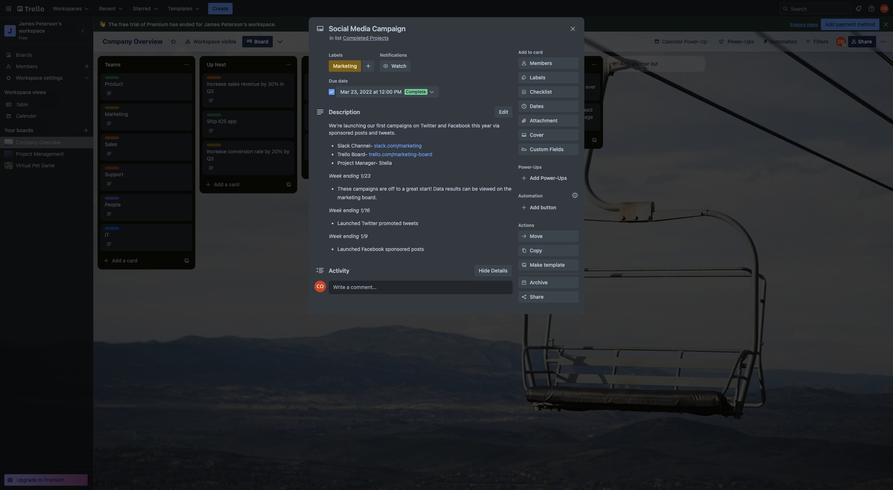 Task type: vqa. For each thing, say whether or not it's contained in the screenshot.
the Color: blue, title: "FYI" element
no



Task type: describe. For each thing, give the bounding box(es) containing it.
a for add a card button underneath it link
[[123, 258, 126, 264]]

company inside board name text field
[[103, 38, 132, 45]]

20, for help
[[429, 151, 435, 156]]

add a card up custom
[[520, 137, 546, 143]]

sales up color: red, title: "support" element
[[105, 141, 117, 147]]

dates
[[530, 103, 544, 109]]

Nov 24, 2022 checkbox
[[309, 149, 347, 158]]

by right 20%
[[284, 148, 290, 154]]

to inside these campaigns are off to a great start! data results can be viewed on the marketing board.
[[396, 186, 401, 192]]

Mar 23, 2022 checkbox
[[411, 119, 449, 128]]

move
[[530, 233, 543, 239]]

primary element
[[0, 0, 894, 17]]

the down lauren
[[544, 114, 551, 120]]

of
[[141, 21, 146, 27]]

week for week ending 1/16
[[329, 207, 342, 213]]

color: green, title: "product" element for product
[[105, 76, 121, 82]]

custom
[[530, 146, 549, 152]]

website redesign
[[411, 81, 452, 87]]

add a card button down increase conversion rate by 20% by q3 link
[[203, 179, 283, 190]]

marketing inside the product marketing brand guidelines
[[325, 106, 346, 112]]

1 horizontal spatial share
[[859, 38, 872, 45]]

0 horizontal spatial and
[[369, 130, 378, 136]]

in inside the sales increase sales revenue by 30% in q3
[[280, 81, 284, 87]]

add button
[[530, 204, 557, 210]]

week for week ending 1/23
[[329, 173, 342, 179]]

add a card for add a card button below trello
[[316, 167, 342, 173]]

add power-ups
[[530, 175, 567, 181]]

bravo to tom for answering the most customer support emails ever received in one day! link
[[513, 76, 596, 98]]

color: orange, title: "sales" element for sales
[[105, 136, 119, 142]]

1 vertical spatial company
[[16, 139, 38, 145]]

increase for increase conversion rate by 20% by q3
[[207, 148, 227, 154]]

color: yellow, title: "marketing" element for analytics data
[[309, 136, 330, 142]]

create from template… image for sales
[[184, 258, 190, 264]]

payment
[[836, 21, 857, 27]]

workspace inside 'james peterson's workspace free'
[[19, 28, 45, 34]]

premium inside banner
[[147, 21, 168, 27]]

sm image for cover
[[521, 131, 528, 139]]

17,
[[326, 121, 331, 126]]

week ending 1/23
[[329, 173, 371, 179]]

week ending 1/9
[[329, 233, 368, 239]]

we're
[[329, 122, 342, 129]]

0 horizontal spatial overview
[[39, 139, 61, 145]]

sm image for checklist
[[521, 88, 528, 96]]

conversion
[[228, 148, 253, 154]]

peterson's inside 'james peterson's workspace free'
[[36, 20, 62, 27]]

workspace visible button
[[181, 36, 241, 47]]

power-ups inside button
[[728, 38, 754, 45]]

marketing for marketing analytics data
[[309, 136, 330, 142]]

show menu image
[[880, 38, 887, 45]]

q3 for increase sales revenue by 30% in q3
[[207, 88, 214, 94]]

the
[[108, 21, 118, 27]]

marketing marketing
[[105, 106, 128, 117]]

color: blue, title: "it" element for it
[[105, 227, 119, 232]]

card for add a card button underneath it link
[[127, 258, 138, 264]]

to for premium
[[38, 477, 43, 483]]

a for add a card button below trello
[[327, 167, 330, 173]]

the up landing on the right
[[574, 107, 582, 113]]

pet
[[32, 162, 40, 168]]

are
[[380, 186, 387, 192]]

2022 for mar 23, 2022 at 12:00 pm
[[360, 89, 372, 95]]

people inside people people
[[105, 197, 119, 202]]

1 horizontal spatial james
[[204, 21, 220, 27]]

marketing
[[338, 194, 361, 200]]

0 vertical spatial christina overa (christinaovera) image
[[881, 4, 889, 13]]

2022 for nov 24, 2022
[[334, 151, 345, 156]]

mar for mar 23, 2022
[[420, 121, 427, 126]]

due
[[329, 78, 337, 84]]

support inside bravo to tom for answering the most customer support emails ever received in one day!
[[550, 84, 568, 90]]

support up color: purple, title: "people" element
[[105, 171, 124, 177]]

1 vertical spatial company overview
[[16, 139, 61, 145]]

Oct 18, 2022 checkbox
[[309, 89, 346, 98]]

start!
[[420, 186, 432, 192]]

make template
[[530, 262, 565, 268]]

custom fields
[[530, 146, 564, 152]]

support inside support support
[[105, 167, 122, 172]]

marketing increase conversion rate by 20% by q3
[[207, 144, 290, 162]]

launched for launched twitter promoted tweets
[[338, 220, 360, 226]]

virtual
[[16, 162, 31, 168]]

project management link
[[16, 150, 89, 158]]

1/9
[[361, 233, 368, 239]]

checklist
[[530, 89, 552, 95]]

1 vertical spatial posts
[[412, 246, 424, 252]]

launched facebook sponsored posts
[[338, 246, 424, 252]]

stella
[[379, 160, 392, 166]]

taking
[[559, 107, 573, 113]]

0 horizontal spatial project
[[16, 151, 32, 157]]

2 horizontal spatial color: green, title: "product" element
[[309, 106, 325, 112]]

these campaigns are off to a great start! data results can be viewed on the marketing board.
[[338, 186, 512, 200]]

upgrade
[[17, 477, 37, 483]]

0 horizontal spatial labels
[[329, 52, 343, 58]]

people link
[[105, 201, 188, 208]]

bravo for customer
[[513, 77, 526, 83]]

via
[[493, 122, 500, 129]]

card up tom
[[534, 50, 543, 55]]

Mar 20, 2022 checkbox
[[411, 89, 449, 98]]

app
[[228, 118, 237, 124]]

sm image for archive
[[521, 279, 528, 286]]

blog
[[358, 81, 368, 87]]

bravo to lauren for taking the lead and finishing the new landing page design!
[[513, 107, 593, 127]]

promoted
[[379, 220, 402, 226]]

details
[[491, 268, 508, 274]]

by for 30%
[[261, 81, 267, 87]]

automation inside automation button
[[770, 38, 798, 45]]

color: yellow, title: "marketing" element for increase conversion rate by 20% by q3
[[207, 144, 228, 149]]

color: blue, title: "it" element for develop
[[309, 76, 323, 82]]

2022 for oct 17, 2022
[[333, 121, 343, 126]]

button
[[541, 204, 557, 210]]

management
[[34, 151, 64, 157]]

trello.com/marketing-
[[369, 151, 419, 157]]

data inside these campaigns are off to a great start! data results can be viewed on the marketing board.
[[433, 186, 444, 192]]

completed
[[343, 35, 369, 41]]

color: yellow, title: "marketing" element up oct 17, 2022
[[325, 106, 346, 112]]

archive link
[[519, 277, 579, 288]]

Aug 20, 2022 checkbox
[[411, 149, 449, 158]]

archive
[[530, 279, 548, 286]]

card up custom
[[535, 137, 546, 143]]

up
[[701, 38, 708, 45]]

product for brand guidelines
[[309, 106, 325, 112]]

it develop engineering blog
[[309, 76, 368, 87]]

1 vertical spatial ups
[[534, 164, 542, 170]]

a inside these campaigns are off to a great start! data results can be viewed on the marketing board.
[[402, 186, 405, 192]]

color: green, title: "product" element for ship ios app
[[207, 113, 223, 119]]

on inside we're launching our first campaigns on twitter and facebook this year via sponsored posts and tweets.
[[414, 122, 419, 129]]

0 horizontal spatial twitter
[[362, 220, 378, 226]]

complete
[[406, 89, 426, 94]]

emails
[[570, 84, 585, 90]]

mar 23, 2022 at 12:00 pm
[[340, 89, 402, 95]]

increase for increase sales revenue by 30% in q3
[[207, 81, 227, 87]]

filters
[[814, 38, 829, 45]]

description
[[329, 109, 360, 115]]

it for develop
[[309, 76, 313, 82]]

0 horizontal spatial power-ups
[[519, 164, 542, 170]]

board
[[419, 151, 433, 157]]

company overview link
[[16, 139, 89, 146]]

0 horizontal spatial christina overa (christinaovera) image
[[315, 281, 326, 292]]

activity
[[329, 268, 350, 274]]

to for card
[[528, 50, 533, 55]]

launched twitter promoted tweets
[[338, 220, 419, 226]]

and for finishing
[[513, 114, 522, 120]]

calendar power-up link
[[650, 36, 712, 47]]

24,
[[327, 151, 333, 156]]

customer
[[526, 84, 548, 90]]

launching
[[344, 122, 366, 129]]

for for bravo to lauren for taking the lead and finishing the new landing page design!
[[551, 107, 557, 113]]

ending for 1/16
[[343, 207, 359, 213]]

custom fields button
[[519, 146, 579, 153]]

mar 20, 2022
[[420, 91, 447, 96]]

1 horizontal spatial in
[[330, 35, 334, 41]]

a for add a card button below increase conversion rate by 20% by q3 link
[[225, 181, 228, 187]]

this
[[472, 122, 480, 129]]

1 vertical spatial premium
[[44, 477, 64, 483]]

0 horizontal spatial automation
[[519, 193, 543, 199]]

website
[[411, 81, 430, 87]]

list inside button
[[651, 61, 658, 67]]

1 horizontal spatial members link
[[519, 57, 579, 69]]

mar for mar 20, 2022
[[420, 91, 427, 96]]

1/23
[[361, 173, 371, 179]]

upgrade to premium link
[[4, 474, 88, 486]]

checklist link
[[519, 86, 579, 98]]

workspace views
[[4, 89, 46, 95]]

your boards
[[4, 127, 33, 133]]

add a card for add a card button underneath it link
[[112, 258, 138, 264]]

lead
[[583, 107, 593, 113]]

plans
[[807, 22, 819, 27]]

search image
[[783, 6, 789, 11]]

add a card for add a card button below increase conversion rate by 20% by q3 link
[[214, 181, 240, 187]]

power- inside button
[[728, 38, 745, 45]]

0 horizontal spatial members link
[[0, 61, 93, 72]]

twitter inside we're launching our first campaigns on twitter and facebook this year via sponsored posts and tweets.
[[421, 122, 437, 129]]

workspace for workspace visible
[[194, 38, 220, 45]]

it it
[[105, 227, 109, 238]]

project inside slack channel- slack.com/marketing trello board- trello.com/marketing-board project manager- stella
[[338, 160, 354, 166]]

website redesign link
[[411, 80, 494, 88]]

0 vertical spatial workspace
[[248, 21, 275, 27]]

1 horizontal spatial peterson's
[[221, 21, 247, 27]]

overview inside board name text field
[[134, 38, 163, 45]]

explore plans
[[791, 22, 819, 27]]

2022 for mar 23, 2022
[[436, 121, 447, 126]]

posts inside we're launching our first campaigns on twitter and facebook this year via sponsored posts and tweets.
[[355, 130, 368, 136]]

marketing up sales sales
[[105, 111, 128, 117]]

these
[[338, 186, 352, 192]]

ended
[[180, 21, 195, 27]]

sm image for members
[[521, 60, 528, 67]]

date
[[339, 78, 348, 84]]

ups inside button
[[745, 38, 754, 45]]



Task type: locate. For each thing, give the bounding box(es) containing it.
1 q3 from the top
[[207, 88, 214, 94]]

q3 for increase conversion rate by 20% by q3
[[207, 156, 214, 162]]

workspace up table
[[4, 89, 31, 95]]

ship
[[207, 118, 217, 124]]

product inside product product
[[105, 76, 121, 82]]

on inside these campaigns are off to a great start! data results can be viewed on the marketing board.
[[497, 186, 503, 192]]

0 horizontal spatial premium
[[44, 477, 64, 483]]

Mark due date as complete checkbox
[[329, 89, 335, 95]]

card for add a card button below trello
[[331, 167, 342, 173]]

0 vertical spatial for
[[196, 21, 203, 27]]

analytics
[[309, 141, 330, 147]]

update help documentation
[[411, 141, 477, 147]]

1 horizontal spatial project
[[338, 160, 354, 166]]

marketing inside marketing analytics data
[[309, 136, 330, 142]]

labels up due date
[[329, 52, 343, 58]]

campaigns inside we're launching our first campaigns on twitter and facebook this year via sponsored posts and tweets.
[[387, 122, 412, 129]]

2022 inside option
[[436, 121, 447, 126]]

table link
[[16, 101, 89, 108]]

0 horizontal spatial data
[[331, 141, 342, 147]]

product product
[[105, 76, 123, 87]]

product for product
[[105, 76, 121, 82]]

tom
[[533, 77, 543, 83]]

peterson's up visible on the left top of the page
[[221, 21, 247, 27]]

2 20, from the top
[[429, 151, 435, 156]]

overview up management
[[39, 139, 61, 145]]

campaigns up the board.
[[353, 186, 378, 192]]

1 horizontal spatial members
[[530, 60, 552, 66]]

mark due date as complete image
[[329, 89, 335, 95]]

launched down 'week ending 1/16' on the top left of page
[[338, 220, 360, 226]]

0 vertical spatial q3
[[207, 88, 214, 94]]

18,
[[326, 91, 332, 96]]

0 horizontal spatial facebook
[[362, 246, 384, 252]]

develop
[[309, 81, 328, 87]]

sm image for make template
[[521, 261, 528, 269]]

2 vertical spatial and
[[369, 130, 378, 136]]

calendar for calendar
[[16, 113, 37, 119]]

0 vertical spatial on
[[414, 122, 419, 129]]

2 q3 from the top
[[207, 156, 214, 162]]

0 vertical spatial in
[[330, 35, 334, 41]]

color: blue, title: "it" element
[[309, 76, 323, 82], [105, 227, 119, 232]]

23, down 'develop engineering blog' link
[[351, 89, 359, 95]]

banner containing 👋
[[93, 17, 894, 32]]

bravo inside bravo to lauren for taking the lead and finishing the new landing page design!
[[513, 107, 526, 113]]

1 week from the top
[[329, 173, 342, 179]]

marketing down product product
[[105, 106, 126, 112]]

posts down tweets
[[412, 246, 424, 252]]

copy
[[530, 247, 542, 254]]

for inside bravo to lauren for taking the lead and finishing the new landing page design!
[[551, 107, 557, 113]]

1 vertical spatial twitter
[[362, 220, 378, 226]]

in
[[330, 35, 334, 41], [280, 81, 284, 87], [534, 91, 538, 97]]

0 vertical spatial list
[[335, 35, 342, 41]]

hide details
[[479, 268, 508, 274]]

members link up labels "link" on the right of page
[[519, 57, 579, 69]]

1 20, from the top
[[428, 91, 435, 96]]

data inside marketing analytics data
[[331, 141, 342, 147]]

color: orange, title: "sales" element down marketing marketing
[[105, 136, 119, 142]]

in left the completed
[[330, 35, 334, 41]]

1 vertical spatial color: orange, title: "sales" element
[[105, 136, 119, 142]]

by for 20%
[[265, 148, 271, 154]]

james inside 'james peterson's workspace free'
[[19, 20, 34, 27]]

it inside it it
[[105, 227, 109, 232]]

1 horizontal spatial ups
[[558, 175, 567, 181]]

people people
[[105, 197, 121, 208]]

0 vertical spatial week
[[329, 173, 342, 179]]

mar for mar 23, 2022 at 12:00 pm
[[340, 89, 350, 95]]

None text field
[[325, 22, 562, 35]]

23, up help
[[428, 121, 435, 126]]

card for add a card button below increase conversion rate by 20% by q3 link
[[229, 181, 240, 187]]

mar inside option
[[420, 121, 427, 126]]

color: orange, title: "sales" element left the sales
[[207, 76, 221, 82]]

sales
[[228, 81, 240, 87]]

mar down website
[[420, 91, 427, 96]]

1 vertical spatial color: green, title: "product" element
[[309, 106, 325, 112]]

mar up update
[[420, 121, 427, 126]]

by left 30%
[[261, 81, 267, 87]]

1 horizontal spatial twitter
[[421, 122, 437, 129]]

sponsored inside we're launching our first campaigns on twitter and facebook this year via sponsored posts and tweets.
[[329, 130, 354, 136]]

1 horizontal spatial create from template… image
[[286, 182, 292, 187]]

0 vertical spatial create from template… image
[[592, 137, 598, 143]]

1 vertical spatial workspace
[[4, 89, 31, 95]]

share button down method at the right of page
[[849, 36, 877, 47]]

sm image for move
[[521, 233, 528, 240]]

in right 30%
[[280, 81, 284, 87]]

mar inside option
[[420, 91, 427, 96]]

2022 right 18,
[[333, 91, 344, 96]]

Write a comment text field
[[329, 281, 513, 294]]

2 people from the top
[[105, 201, 121, 208]]

at
[[374, 89, 378, 95]]

color: yellow, title: "marketing" element for marketing
[[105, 106, 126, 112]]

q3 inside marketing increase conversion rate by 20% by q3
[[207, 156, 214, 162]]

sm image inside the make template link
[[521, 261, 528, 269]]

2 horizontal spatial ups
[[745, 38, 754, 45]]

2022 for aug 20, 2022
[[436, 151, 447, 156]]

1 sm image from the top
[[521, 74, 528, 81]]

workspace
[[194, 38, 220, 45], [4, 89, 31, 95]]

christina overa (christinaovera) image
[[881, 4, 889, 13], [836, 37, 846, 47], [315, 281, 326, 292]]

facebook inside we're launching our first campaigns on twitter and facebook this year via sponsored posts and tweets.
[[448, 122, 471, 129]]

1 oct from the top
[[317, 91, 325, 96]]

add a card button down trello
[[305, 164, 385, 176]]

in down the customer
[[534, 91, 538, 97]]

0 vertical spatial workspace
[[194, 38, 220, 45]]

nov
[[317, 151, 325, 156]]

2022 down redesign
[[436, 91, 447, 96]]

edit
[[499, 109, 509, 115]]

sm image for copy
[[521, 247, 528, 254]]

sm image left archive
[[521, 279, 528, 286]]

product inside product ship ios app
[[207, 113, 223, 119]]

week for week ending 1/9
[[329, 233, 342, 239]]

sponsored down promoted
[[386, 246, 410, 252]]

1 vertical spatial launched
[[338, 246, 360, 252]]

the inside these campaigns are off to a great start! data results can be viewed on the marketing board.
[[504, 186, 512, 192]]

1 horizontal spatial sponsored
[[386, 246, 410, 252]]

members link down boards
[[0, 61, 93, 72]]

1 horizontal spatial calendar
[[662, 38, 683, 45]]

the inside bravo to tom for answering the most customer support emails ever received in one day!
[[577, 77, 585, 83]]

project management
[[16, 151, 64, 157]]

ending for 1/9
[[343, 233, 359, 239]]

a
[[531, 137, 534, 143], [327, 167, 330, 173], [225, 181, 228, 187], [402, 186, 405, 192], [123, 258, 126, 264]]

0 horizontal spatial campaigns
[[353, 186, 378, 192]]

add payment method button
[[821, 19, 880, 30]]

product inside the product marketing brand guidelines
[[309, 106, 325, 112]]

to for lauren
[[527, 107, 532, 113]]

1 horizontal spatial data
[[433, 186, 444, 192]]

marketing up nov on the left
[[309, 136, 330, 142]]

sales left the sales
[[207, 76, 218, 82]]

in inside bravo to tom for answering the most customer support emails ever received in one day!
[[534, 91, 538, 97]]

color: orange, title: "sales" element for increase
[[207, 76, 221, 82]]

20, right aug
[[429, 151, 435, 156]]

workspace up free
[[19, 28, 45, 34]]

workspace for workspace views
[[4, 89, 31, 95]]

0 vertical spatial and
[[513, 114, 522, 120]]

by inside the sales increase sales revenue by 30% in q3
[[261, 81, 267, 87]]

week ending 1/16
[[329, 207, 370, 213]]

0 vertical spatial color: orange, title: "sales" element
[[207, 76, 221, 82]]

bravo for and
[[513, 107, 526, 113]]

q3 inside the sales increase sales revenue by 30% in q3
[[207, 88, 214, 94]]

0 horizontal spatial list
[[335, 35, 342, 41]]

0 horizontal spatial peterson's
[[36, 20, 62, 27]]

0 vertical spatial 23,
[[351, 89, 359, 95]]

projects
[[370, 35, 389, 41]]

0 vertical spatial share button
[[849, 36, 877, 47]]

support down sales sales
[[105, 167, 122, 172]]

it inside it develop engineering blog
[[309, 76, 313, 82]]

customize views image
[[276, 38, 284, 45]]

1 vertical spatial q3
[[207, 156, 214, 162]]

and inside bravo to lauren for taking the lead and finishing the new landing page design!
[[513, 114, 522, 120]]

calendar for calendar power-up
[[662, 38, 683, 45]]

open information menu image
[[868, 5, 876, 12]]

board
[[254, 38, 269, 45]]

support up day!
[[550, 84, 568, 90]]

0 vertical spatial campaigns
[[387, 122, 412, 129]]

virtual pet game
[[16, 162, 55, 168]]

2 ending from the top
[[343, 207, 359, 213]]

0 vertical spatial overview
[[134, 38, 163, 45]]

for inside banner
[[196, 21, 203, 27]]

facebook down "1/9"
[[362, 246, 384, 252]]

sm image left "watch"
[[382, 62, 389, 70]]

1 vertical spatial on
[[497, 186, 503, 192]]

bravo inside bravo to tom for answering the most customer support emails ever received in one day!
[[513, 77, 526, 83]]

marketing inside marketing increase conversion rate by 20% by q3
[[207, 144, 228, 149]]

sm image
[[521, 60, 528, 67], [382, 62, 389, 70], [521, 88, 528, 96], [521, 131, 528, 139], [521, 247, 528, 254], [521, 261, 528, 269], [521, 279, 528, 286]]

landing
[[564, 114, 581, 120]]

0 horizontal spatial color: blue, title: "it" element
[[105, 227, 119, 232]]

1 vertical spatial week
[[329, 207, 342, 213]]

project up virtual on the left of page
[[16, 151, 32, 157]]

color: yellow, title: "marketing" element down product product
[[105, 106, 126, 112]]

0 vertical spatial sm image
[[521, 74, 528, 81]]

add a card button down it link
[[101, 255, 181, 266]]

1 horizontal spatial labels
[[530, 74, 546, 80]]

1 vertical spatial color: blue, title: "it" element
[[105, 227, 119, 232]]

in list completed projects
[[330, 35, 389, 41]]

oct left 17,
[[317, 121, 325, 126]]

and for facebook
[[438, 122, 447, 129]]

1 vertical spatial campaigns
[[353, 186, 378, 192]]

facebook
[[448, 122, 471, 129], [362, 246, 384, 252]]

1 vertical spatial share button
[[519, 291, 579, 303]]

1/16
[[361, 207, 370, 213]]

star or unstar board image
[[171, 39, 176, 45]]

23, for mar 23, 2022
[[428, 121, 435, 126]]

labels link
[[519, 72, 579, 83]]

1 horizontal spatial color: blue, title: "it" element
[[309, 76, 323, 82]]

ups left automation button
[[745, 38, 754, 45]]

0 horizontal spatial calendar
[[16, 113, 37, 119]]

automation up add button on the right of page
[[519, 193, 543, 199]]

1 horizontal spatial and
[[438, 122, 447, 129]]

2022 inside option
[[436, 91, 447, 96]]

new
[[553, 114, 562, 120]]

campaigns inside these campaigns are off to a great start! data results can be viewed on the marketing board.
[[353, 186, 378, 192]]

Search field
[[789, 3, 852, 14]]

1 horizontal spatial christina overa (christinaovera) image
[[836, 37, 846, 47]]

2 week from the top
[[329, 207, 342, 213]]

increase inside marketing increase conversion rate by 20% by q3
[[207, 148, 227, 154]]

1 vertical spatial labels
[[530, 74, 546, 80]]

sm image down 'add to card'
[[521, 60, 528, 67]]

marketing for marketing marketing
[[105, 106, 126, 112]]

company overview down trial
[[103, 38, 163, 45]]

marketing for marketing
[[333, 63, 357, 69]]

it
[[309, 76, 313, 82], [105, 227, 109, 232], [105, 232, 109, 238]]

Oct 17, 2022 checkbox
[[309, 119, 345, 128]]

premium right upgrade
[[44, 477, 64, 483]]

twitter down 1/16
[[362, 220, 378, 226]]

to inside bravo to lauren for taking the lead and finishing the new landing page design!
[[527, 107, 532, 113]]

we're launching our first campaigns on twitter and facebook this year via sponsored posts and tweets.
[[329, 122, 500, 136]]

sm image inside watch button
[[382, 62, 389, 70]]

create
[[213, 5, 228, 11]]

marketing left conversion
[[207, 144, 228, 149]]

sm image inside labels "link"
[[521, 74, 528, 81]]

by right rate
[[265, 148, 271, 154]]

sales for increase
[[207, 76, 218, 82]]

slack.com/marketing
[[374, 143, 422, 149]]

to inside bravo to tom for answering the most customer support emails ever received in one day!
[[527, 77, 532, 83]]

people up it it
[[105, 201, 121, 208]]

ever
[[586, 84, 596, 90]]

company down the on the top of the page
[[103, 38, 132, 45]]

card
[[534, 50, 543, 55], [535, 137, 546, 143], [331, 167, 342, 173], [229, 181, 240, 187], [127, 258, 138, 264]]

add a card down it link
[[112, 258, 138, 264]]

0 vertical spatial labels
[[329, 52, 343, 58]]

2022 down the blog
[[360, 89, 372, 95]]

color: green, title: "product" element left "app" at the top left of page
[[207, 113, 223, 119]]

workspace up board
[[248, 21, 275, 27]]

sm image down design! at the right
[[521, 131, 528, 139]]

1 vertical spatial ending
[[343, 207, 359, 213]]

0 vertical spatial company
[[103, 38, 132, 45]]

color: yellow, title: "marketing" element
[[329, 60, 361, 72], [105, 106, 126, 112], [325, 106, 346, 112], [309, 136, 330, 142], [207, 144, 228, 149]]

slack
[[338, 143, 350, 149]]

3 week from the top
[[329, 233, 342, 239]]

data up nov 24, 2022 on the top of the page
[[331, 141, 342, 147]]

1 vertical spatial and
[[438, 122, 447, 129]]

1 bravo from the top
[[513, 77, 526, 83]]

increase left the sales
[[207, 81, 227, 87]]

Board name text field
[[99, 36, 166, 47]]

to up finishing
[[527, 107, 532, 113]]

free
[[19, 35, 28, 41]]

automation button
[[760, 36, 802, 47]]

the right viewed
[[504, 186, 512, 192]]

wave image
[[99, 21, 106, 28]]

table
[[16, 101, 28, 107]]

make template link
[[519, 259, 579, 271]]

product for ship ios app
[[207, 113, 223, 119]]

most
[[513, 84, 524, 90]]

0 horizontal spatial members
[[16, 63, 38, 69]]

2022 for mar 20, 2022
[[436, 91, 447, 96]]

add a card down the nov 24, 2022 checkbox
[[316, 167, 342, 173]]

for right ended
[[196, 21, 203, 27]]

sm image inside 'move' link
[[521, 233, 528, 240]]

1 horizontal spatial company
[[103, 38, 132, 45]]

marketing for marketing increase conversion rate by 20% by q3
[[207, 144, 228, 149]]

sales inside the sales increase sales revenue by 30% in q3
[[207, 76, 218, 82]]

2 vertical spatial color: green, title: "product" element
[[207, 113, 223, 119]]

week up these
[[329, 173, 342, 179]]

1 launched from the top
[[338, 220, 360, 226]]

analytics data link
[[309, 141, 392, 148]]

trello.com/marketing-board link
[[369, 151, 433, 157]]

2 oct from the top
[[317, 121, 325, 126]]

color: red, title: "support" element
[[105, 167, 122, 172]]

1 vertical spatial sponsored
[[386, 246, 410, 252]]

trial
[[130, 21, 139, 27]]

ending left 1/23
[[343, 173, 359, 179]]

1 people from the top
[[105, 197, 119, 202]]

sm image inside the archive link
[[521, 279, 528, 286]]

create from template… image
[[592, 137, 598, 143], [286, 182, 292, 187], [184, 258, 190, 264]]

nov 24, 2022
[[317, 151, 345, 156]]

add a card button up custom fields
[[509, 134, 589, 146]]

channel-
[[351, 143, 373, 149]]

30%
[[268, 81, 279, 87]]

workspace inside button
[[194, 38, 220, 45]]

first
[[377, 122, 386, 129]]

create from template… image for increase conversion rate by 20% by q3
[[286, 182, 292, 187]]

bravo up most at the top of the page
[[513, 77, 526, 83]]

2 launched from the top
[[338, 246, 360, 252]]

color: purple, title: "people" element
[[105, 197, 119, 202]]

1 vertical spatial share
[[530, 294, 544, 300]]

posts
[[355, 130, 368, 136], [412, 246, 424, 252]]

1 horizontal spatial premium
[[147, 21, 168, 27]]

sm image for labels
[[521, 74, 528, 81]]

sm image left copy
[[521, 247, 528, 254]]

hide
[[479, 268, 490, 274]]

0 vertical spatial project
[[16, 151, 32, 157]]

color: yellow, title: "marketing" element up date
[[329, 60, 361, 72]]

1 horizontal spatial workspace
[[194, 38, 220, 45]]

ending left "1/9"
[[343, 233, 359, 239]]

add inside button
[[826, 21, 835, 27]]

1 vertical spatial 20,
[[429, 151, 435, 156]]

results
[[446, 186, 461, 192]]

0 horizontal spatial sponsored
[[329, 130, 354, 136]]

ending for 1/23
[[343, 173, 359, 179]]

color: green, title: "product" element
[[105, 76, 121, 82], [309, 106, 325, 112], [207, 113, 223, 119]]

23, for mar 23, 2022 at 12:00 pm
[[351, 89, 359, 95]]

sm image inside cover link
[[521, 131, 528, 139]]

increase sales revenue by 30% in q3 link
[[207, 80, 290, 95]]

edit card image
[[489, 107, 495, 112]]

1 vertical spatial overview
[[39, 139, 61, 145]]

1 horizontal spatial automation
[[770, 38, 798, 45]]

20,
[[428, 91, 435, 96], [429, 151, 435, 156]]

your boards with 3 items element
[[4, 126, 73, 135]]

1 horizontal spatial color: orange, title: "sales" element
[[207, 76, 221, 82]]

1 vertical spatial data
[[433, 186, 444, 192]]

labels up the customer
[[530, 74, 546, 80]]

on left mar 23, 2022
[[414, 122, 419, 129]]

20, for redesign
[[428, 91, 435, 96]]

1 horizontal spatial share button
[[849, 36, 877, 47]]

hide details link
[[475, 265, 512, 277]]

2 sm image from the top
[[521, 233, 528, 240]]

0 horizontal spatial on
[[414, 122, 419, 129]]

0 vertical spatial oct
[[317, 91, 325, 96]]

ios
[[218, 118, 227, 124]]

marketing inside marketing marketing
[[105, 106, 126, 112]]

add board image
[[83, 128, 89, 133]]

be
[[472, 186, 478, 192]]

share down method at the right of page
[[859, 38, 872, 45]]

for for bravo to tom for answering the most customer support emails ever received in one day!
[[545, 77, 551, 83]]

0 notifications image
[[855, 4, 863, 13]]

template
[[544, 262, 565, 268]]

ups up add power-ups
[[534, 164, 542, 170]]

sales down marketing marketing
[[105, 136, 116, 142]]

launched down 'week ending 1/9'
[[338, 246, 360, 252]]

1 vertical spatial create from template… image
[[286, 182, 292, 187]]

1 horizontal spatial 23,
[[428, 121, 435, 126]]

tweets.
[[379, 130, 396, 136]]

color: yellow, title: "marketing" element left conversion
[[207, 144, 228, 149]]

sm image
[[521, 74, 528, 81], [521, 233, 528, 240]]

design!
[[513, 121, 530, 127]]

0 horizontal spatial create from template… image
[[184, 258, 190, 264]]

2022 right 17,
[[333, 121, 343, 126]]

members link
[[519, 57, 579, 69], [0, 61, 93, 72]]

0 vertical spatial ending
[[343, 173, 359, 179]]

2022 down update help documentation
[[436, 151, 447, 156]]

20%
[[272, 148, 283, 154]]

our
[[368, 122, 375, 129]]

workspace navigation collapse icon image
[[78, 26, 88, 36]]

increase inside the sales increase sales revenue by 30% in q3
[[207, 81, 227, 87]]

color: green, title: "product" element up oct 17, 2022 checkbox
[[309, 106, 325, 112]]

1 horizontal spatial company overview
[[103, 38, 163, 45]]

share down archive
[[530, 294, 544, 300]]

20, down website redesign
[[428, 91, 435, 96]]

oct for engineering
[[317, 91, 325, 96]]

sm image inside checklist link
[[521, 88, 528, 96]]

sales inside sales sales
[[105, 136, 116, 142]]

received
[[513, 91, 533, 97]]

.
[[275, 21, 276, 27]]

brand
[[309, 111, 323, 117]]

company overview up project management
[[16, 139, 61, 145]]

card down it link
[[127, 258, 138, 264]]

engineering
[[329, 81, 357, 87]]

2022 up update help documentation
[[436, 121, 447, 126]]

posts down launching
[[355, 130, 368, 136]]

sm image inside copy link
[[521, 247, 528, 254]]

20, inside option
[[428, 91, 435, 96]]

to for tom
[[527, 77, 532, 83]]

it for it
[[105, 227, 109, 232]]

add button button
[[519, 202, 579, 213]]

data
[[331, 141, 342, 147], [433, 186, 444, 192]]

the
[[577, 77, 585, 83], [574, 107, 582, 113], [544, 114, 551, 120], [504, 186, 512, 192]]

another
[[631, 61, 650, 67]]

0 horizontal spatial in
[[280, 81, 284, 87]]

revenue
[[241, 81, 260, 87]]

to up labels "link" on the right of page
[[528, 50, 533, 55]]

game
[[41, 162, 55, 168]]

1 ending from the top
[[343, 173, 359, 179]]

cover link
[[519, 129, 579, 141]]

premium
[[147, 21, 168, 27], [44, 477, 64, 483]]

2022 down slack
[[334, 151, 345, 156]]

1 vertical spatial project
[[338, 160, 354, 166]]

banner
[[93, 17, 894, 32]]

2 horizontal spatial create from template… image
[[592, 137, 598, 143]]

method
[[858, 21, 876, 27]]

tweets
[[403, 220, 419, 226]]

marketing up oct 17, 2022
[[325, 106, 346, 112]]

3 ending from the top
[[343, 233, 359, 239]]

twitter
[[421, 122, 437, 129], [362, 220, 378, 226]]

color: orange, title: "sales" element
[[207, 76, 221, 82], [105, 136, 119, 142]]

labels inside "link"
[[530, 74, 546, 80]]

edit button
[[495, 106, 513, 118]]

sm image for watch
[[382, 62, 389, 70]]

for up new
[[551, 107, 557, 113]]

sales for sales
[[105, 136, 116, 142]]

1 vertical spatial facebook
[[362, 246, 384, 252]]

1 vertical spatial sm image
[[521, 233, 528, 240]]

0 horizontal spatial share
[[530, 294, 544, 300]]

to right upgrade
[[38, 477, 43, 483]]

list left the completed
[[335, 35, 342, 41]]

members down boards
[[16, 63, 38, 69]]

for right tom
[[545, 77, 551, 83]]

for inside bravo to tom for answering the most customer support emails ever received in one day!
[[545, 77, 551, 83]]

1 vertical spatial bravo
[[513, 107, 526, 113]]

launched for launched facebook sponsored posts
[[338, 246, 360, 252]]

virtual pet game link
[[16, 162, 89, 169]]

company overview inside board name text field
[[103, 38, 163, 45]]

oct for brand
[[317, 121, 325, 126]]

power-
[[685, 38, 701, 45], [728, 38, 745, 45], [519, 164, 534, 170], [541, 175, 558, 181]]

2 increase from the top
[[207, 148, 227, 154]]

1 increase from the top
[[207, 81, 227, 87]]

to
[[528, 50, 533, 55], [527, 77, 532, 83], [527, 107, 532, 113], [396, 186, 401, 192], [38, 477, 43, 483]]

20, inside checkbox
[[429, 151, 435, 156]]

color: blue, title: "it" element left the due
[[309, 76, 323, 82]]

2 vertical spatial week
[[329, 233, 342, 239]]

1 horizontal spatial campaigns
[[387, 122, 412, 129]]

23, inside 'mar 23, 2022' option
[[428, 121, 435, 126]]

2 horizontal spatial and
[[513, 114, 522, 120]]

1 vertical spatial automation
[[519, 193, 543, 199]]

2 bravo from the top
[[513, 107, 526, 113]]

twitter up help
[[421, 122, 437, 129]]

finishing
[[523, 114, 542, 120]]

2022 for oct 18, 2022
[[333, 91, 344, 96]]



